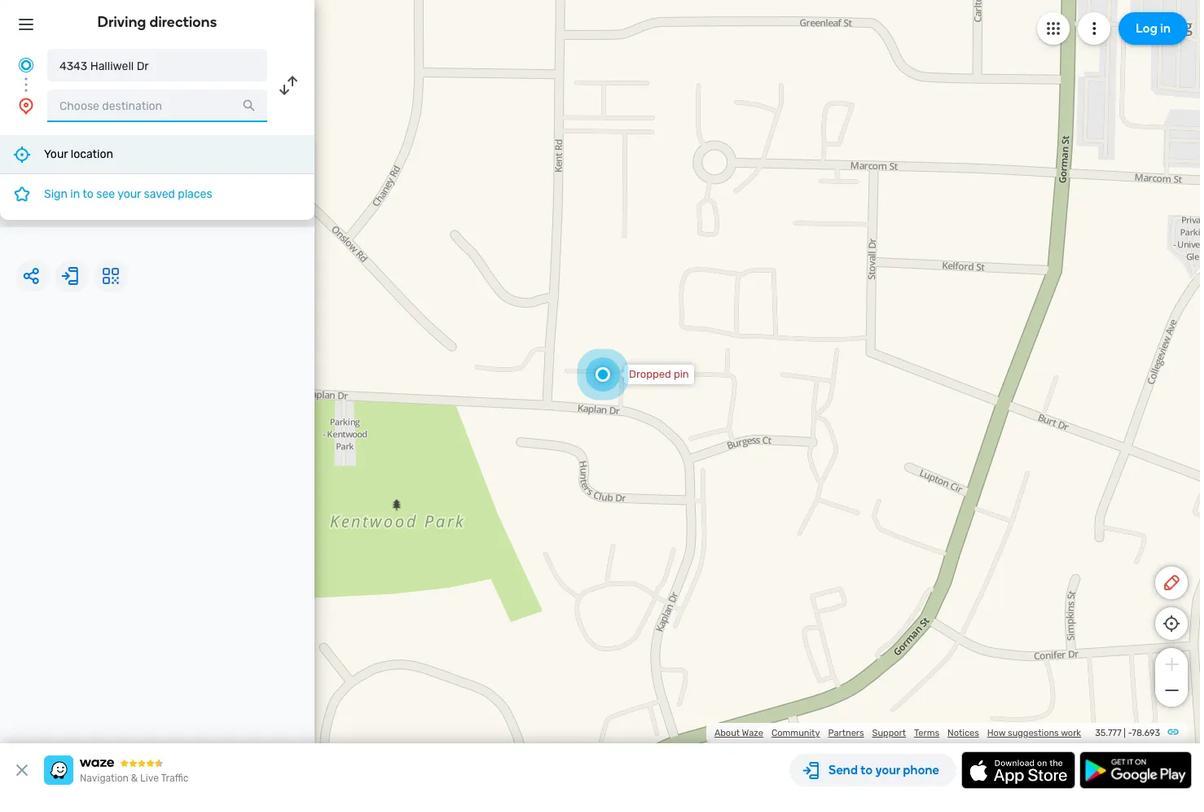 Task type: vqa. For each thing, say whether or not it's contained in the screenshot.
Halliwell on the top left of page
yes



Task type: locate. For each thing, give the bounding box(es) containing it.
about
[[715, 729, 740, 739]]

work
[[1061, 729, 1081, 739]]

support
[[872, 729, 906, 739]]

driving directions
[[97, 13, 217, 31]]

78.693
[[1132, 729, 1160, 739]]

zoom in image
[[1162, 655, 1182, 675]]

partners link
[[828, 729, 864, 739]]

35.777 | -78.693
[[1095, 729, 1160, 739]]

&
[[131, 773, 138, 785]]

|
[[1124, 729, 1126, 739]]

how suggestions work link
[[987, 729, 1081, 739]]

list box
[[0, 135, 315, 220]]

suggestions
[[1008, 729, 1059, 739]]

pin
[[674, 368, 689, 381]]

dropped pin
[[629, 368, 689, 381]]

star image
[[12, 184, 32, 204]]

terms
[[914, 729, 940, 739]]

waze
[[742, 729, 764, 739]]



Task type: describe. For each thing, give the bounding box(es) containing it.
terms link
[[914, 729, 940, 739]]

live
[[140, 773, 159, 785]]

pencil image
[[1162, 574, 1182, 593]]

driving
[[97, 13, 146, 31]]

traffic
[[161, 773, 189, 785]]

community
[[772, 729, 820, 739]]

how
[[987, 729, 1006, 739]]

community link
[[772, 729, 820, 739]]

4343 halliwell dr button
[[47, 49, 267, 81]]

about waze link
[[715, 729, 764, 739]]

4343 halliwell dr
[[59, 59, 149, 73]]

current location image
[[16, 55, 36, 75]]

dr
[[137, 59, 149, 73]]

support link
[[872, 729, 906, 739]]

-
[[1128, 729, 1132, 739]]

Choose destination text field
[[47, 90, 267, 122]]

x image
[[12, 761, 32, 781]]

notices
[[948, 729, 979, 739]]

zoom out image
[[1162, 681, 1182, 701]]

halliwell
[[90, 59, 134, 73]]

dropped
[[629, 368, 671, 381]]

notices link
[[948, 729, 979, 739]]

35.777
[[1095, 729, 1122, 739]]

partners
[[828, 729, 864, 739]]

navigation
[[80, 773, 129, 785]]

directions
[[150, 13, 217, 31]]

about waze community partners support terms notices how suggestions work
[[715, 729, 1081, 739]]

recenter image
[[12, 145, 32, 164]]

4343
[[59, 59, 87, 73]]

location image
[[16, 96, 36, 116]]

navigation & live traffic
[[80, 773, 189, 785]]

link image
[[1167, 726, 1180, 739]]



